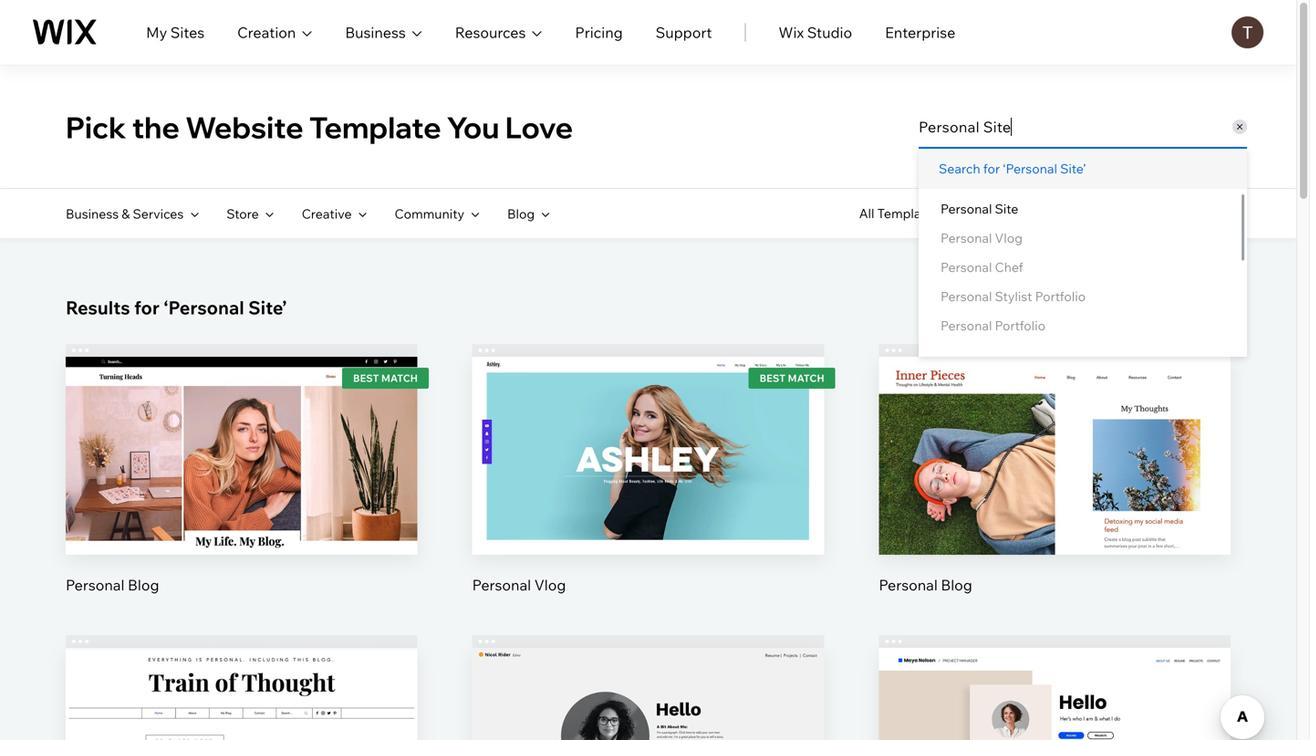 Task type: vqa. For each thing, say whether or not it's contained in the screenshot.
the top Service
no



Task type: describe. For each thing, give the bounding box(es) containing it.
for for search
[[984, 161, 1001, 177]]

view button for personal vlog group
[[605, 469, 692, 513]]

support link
[[656, 21, 712, 43]]

by:
[[1105, 299, 1123, 315]]

creation button
[[238, 21, 313, 43]]

blog inside categories by subject element
[[508, 206, 535, 222]]

personal vlog for personal vlog group
[[473, 576, 566, 594]]

wix
[[779, 23, 804, 42]]

search
[[939, 161, 981, 177]]

all
[[860, 205, 875, 221]]

all templates link
[[860, 189, 940, 238]]

business button
[[345, 21, 422, 43]]

my sites
[[146, 23, 205, 42]]

creative
[[302, 206, 352, 222]]

community
[[395, 206, 465, 222]]

1 vertical spatial portfolio
[[996, 318, 1046, 334]]

personal blog for 2nd personal blog group from the left
[[879, 576, 973, 594]]

vlog for personal vlog group
[[535, 576, 566, 594]]

resources
[[455, 23, 526, 42]]

categories. use the left and right arrow keys to navigate the menu element
[[0, 189, 1297, 238]]

personal chef
[[941, 259, 1024, 275]]

you
[[447, 108, 500, 145]]

edit for website templates - business cv image
[[1042, 711, 1069, 729]]

website templates - personal vlog image
[[473, 357, 825, 555]]

business & services
[[66, 206, 184, 222]]

wix studio
[[779, 23, 853, 42]]

sort by:
[[1076, 299, 1123, 315]]

support
[[656, 23, 712, 42]]

profile image image
[[1232, 16, 1264, 48]]

business for business
[[345, 23, 406, 42]]

list box containing personal site
[[919, 194, 1242, 545]]

enterprise
[[886, 23, 956, 42]]

vlog for list box containing personal site
[[996, 230, 1023, 246]]

blank templates link
[[995, 189, 1093, 238]]

love
[[505, 108, 573, 145]]

edit for the website templates - personal vlog image
[[635, 419, 662, 438]]

blog for 2nd personal blog group from the left
[[942, 576, 973, 594]]

the
[[132, 108, 180, 145]]

0 vertical spatial portfolio
[[1036, 288, 1086, 304]]

pricing
[[576, 23, 623, 42]]

website templates - personal blog image for view popup button corresponding to 2nd personal blog group from the left
[[879, 357, 1232, 555]]

results
[[66, 296, 130, 319]]

personal site
[[941, 201, 1019, 217]]

template
[[309, 108, 441, 145]]

search for 'personal site' button
[[919, 149, 1248, 194]]

sort
[[1076, 299, 1102, 315]]

view button for 2nd personal blog group from right
[[198, 469, 285, 513]]

stylist
[[996, 288, 1033, 304]]



Task type: locate. For each thing, give the bounding box(es) containing it.
templates right all
[[878, 205, 940, 221]]

1 horizontal spatial 'personal
[[1004, 161, 1058, 177]]

1 horizontal spatial personal blog group
[[879, 344, 1232, 595]]

business inside categories by subject element
[[66, 206, 119, 222]]

website templates - personal blog image for 2nd personal blog group from right view popup button
[[66, 357, 418, 555]]

view for 2nd personal blog group from right view popup button
[[225, 482, 259, 500]]

1 horizontal spatial blog
[[508, 206, 535, 222]]

1 vertical spatial site'
[[248, 296, 287, 319]]

site' for results for 'personal site'
[[248, 296, 287, 319]]

'personal for search
[[1004, 161, 1058, 177]]

store
[[227, 206, 259, 222]]

view button for 2nd personal blog group from the left
[[1012, 469, 1099, 513]]

view inside personal vlog group
[[632, 482, 666, 500]]

website templates - creative cv image
[[473, 648, 825, 740]]

2 view button from the left
[[605, 469, 692, 513]]

personal blog group
[[66, 344, 418, 595], [879, 344, 1232, 595]]

studio
[[808, 23, 853, 42]]

portfolio right stylist
[[1036, 288, 1086, 304]]

blog
[[508, 206, 535, 222], [128, 576, 159, 594], [942, 576, 973, 594]]

1 horizontal spatial view
[[632, 482, 666, 500]]

'personal
[[1004, 161, 1058, 177], [164, 296, 244, 319]]

site' inside search for 'personal site' button
[[1061, 161, 1087, 177]]

view button
[[198, 469, 285, 513], [605, 469, 692, 513], [1012, 469, 1099, 513]]

view for view popup button in personal vlog group
[[632, 482, 666, 500]]

1 horizontal spatial vlog
[[996, 230, 1023, 246]]

1 horizontal spatial personal blog
[[879, 576, 973, 594]]

view
[[225, 482, 259, 500], [632, 482, 666, 500], [1039, 482, 1072, 500]]

2 horizontal spatial blog
[[942, 576, 973, 594]]

for right search
[[984, 161, 1001, 177]]

1 horizontal spatial for
[[984, 161, 1001, 177]]

services
[[133, 206, 184, 222]]

'personal for results
[[164, 296, 244, 319]]

website templates - personal blog image
[[66, 357, 418, 555], [879, 357, 1232, 555], [66, 648, 418, 740]]

1 horizontal spatial personal vlog
[[941, 230, 1023, 246]]

results for 'personal site'
[[66, 296, 287, 319]]

0 horizontal spatial view
[[225, 482, 259, 500]]

1 vertical spatial personal vlog
[[473, 576, 566, 594]]

templates for blank templates
[[1032, 205, 1093, 221]]

personal vlog inside list box
[[941, 230, 1023, 246]]

chef
[[996, 259, 1024, 275]]

1 personal blog group from the left
[[66, 344, 418, 595]]

none search field containing search for 'personal site'
[[919, 105, 1248, 545]]

categories by subject element
[[66, 189, 551, 238]]

2 personal blog group from the left
[[879, 344, 1232, 595]]

pick
[[66, 108, 126, 145]]

pick the website template you love
[[66, 108, 573, 145]]

personal
[[941, 201, 993, 217], [941, 230, 993, 246], [941, 259, 993, 275], [941, 288, 993, 304], [941, 318, 993, 334], [66, 576, 125, 594], [473, 576, 531, 594], [879, 576, 938, 594]]

personal vlog for list box containing personal site
[[941, 230, 1023, 246]]

edit for view popup button corresponding to 2nd personal blog group from the left website templates - personal blog image
[[1042, 419, 1069, 438]]

list box
[[919, 194, 1242, 545]]

1 vertical spatial vlog
[[535, 576, 566, 594]]

website templates - business cv image
[[879, 648, 1232, 740]]

0 vertical spatial business
[[345, 23, 406, 42]]

view for view popup button corresponding to 2nd personal blog group from the left
[[1039, 482, 1072, 500]]

business
[[345, 23, 406, 42], [66, 206, 119, 222]]

None search field
[[919, 105, 1248, 545]]

vlog inside list box
[[996, 230, 1023, 246]]

0 horizontal spatial blog
[[128, 576, 159, 594]]

edit for website templates - creative cv image
[[635, 711, 662, 729]]

0 horizontal spatial 'personal
[[164, 296, 244, 319]]

0 horizontal spatial view button
[[198, 469, 285, 513]]

wix studio link
[[779, 21, 853, 43]]

Search search field
[[919, 105, 1248, 149]]

edit inside button
[[635, 419, 662, 438]]

0 vertical spatial personal vlog
[[941, 230, 1023, 246]]

0 vertical spatial vlog
[[996, 230, 1023, 246]]

blank
[[995, 205, 1029, 221]]

0 horizontal spatial personal blog group
[[66, 344, 418, 595]]

1 horizontal spatial business
[[345, 23, 406, 42]]

personal blog for 2nd personal blog group from right
[[66, 576, 159, 594]]

search for 'personal site'
[[939, 161, 1087, 177]]

for
[[984, 161, 1001, 177], [134, 296, 160, 319]]

templates down search for 'personal site' button
[[1032, 205, 1093, 221]]

templates
[[878, 205, 940, 221], [1032, 205, 1093, 221]]

vlog inside group
[[535, 576, 566, 594]]

2 view from the left
[[632, 482, 666, 500]]

1 personal blog from the left
[[66, 576, 159, 594]]

generic categories element
[[860, 189, 1232, 238]]

&
[[122, 206, 130, 222]]

1 view button from the left
[[198, 469, 285, 513]]

my
[[146, 23, 167, 42]]

edit for website templates - personal blog image related to 2nd personal blog group from right view popup button
[[228, 419, 256, 438]]

for right results
[[134, 296, 160, 319]]

all templates
[[860, 205, 940, 221]]

'personal inside button
[[1004, 161, 1058, 177]]

personal blog
[[66, 576, 159, 594], [879, 576, 973, 594]]

1 horizontal spatial templates
[[1032, 205, 1093, 221]]

personal vlog group
[[473, 344, 825, 595]]

portfolio down stylist
[[996, 318, 1046, 334]]

1 vertical spatial business
[[66, 206, 119, 222]]

0 horizontal spatial business
[[66, 206, 119, 222]]

1 vertical spatial 'personal
[[164, 296, 244, 319]]

2 horizontal spatial view button
[[1012, 469, 1099, 513]]

blog for 2nd personal blog group from right
[[128, 576, 159, 594]]

0 horizontal spatial personal vlog
[[473, 576, 566, 594]]

1 horizontal spatial view button
[[605, 469, 692, 513]]

edit
[[228, 419, 256, 438], [635, 419, 662, 438], [1042, 419, 1069, 438], [228, 711, 256, 729], [635, 711, 662, 729], [1042, 711, 1069, 729]]

vlog
[[996, 230, 1023, 246], [535, 576, 566, 594]]

1 templates from the left
[[878, 205, 940, 221]]

0 vertical spatial 'personal
[[1004, 161, 1058, 177]]

site
[[996, 201, 1019, 217]]

0 horizontal spatial site'
[[248, 296, 287, 319]]

1 view from the left
[[225, 482, 259, 500]]

website
[[185, 108, 304, 145]]

1 vertical spatial for
[[134, 296, 160, 319]]

2 personal blog from the left
[[879, 576, 973, 594]]

view button inside personal vlog group
[[605, 469, 692, 513]]

edit button inside personal vlog group
[[605, 407, 692, 450]]

business for business & services
[[66, 206, 119, 222]]

0 horizontal spatial vlog
[[535, 576, 566, 594]]

resources button
[[455, 21, 543, 43]]

0 vertical spatial site'
[[1061, 161, 1087, 177]]

creation
[[238, 23, 296, 42]]

0 horizontal spatial templates
[[878, 205, 940, 221]]

for for results
[[134, 296, 160, 319]]

personal stylist portfolio
[[941, 288, 1086, 304]]

business inside 'popup button'
[[345, 23, 406, 42]]

0 vertical spatial for
[[984, 161, 1001, 177]]

personal vlog
[[941, 230, 1023, 246], [473, 576, 566, 594]]

pricing link
[[576, 21, 623, 43]]

site'
[[1061, 161, 1087, 177], [248, 296, 287, 319]]

2 horizontal spatial view
[[1039, 482, 1072, 500]]

2 templates from the left
[[1032, 205, 1093, 221]]

0 horizontal spatial for
[[134, 296, 160, 319]]

site' for search for 'personal site'
[[1061, 161, 1087, 177]]

my sites link
[[146, 21, 205, 43]]

3 view from the left
[[1039, 482, 1072, 500]]

for inside button
[[984, 161, 1001, 177]]

0 horizontal spatial personal blog
[[66, 576, 159, 594]]

personal vlog inside group
[[473, 576, 566, 594]]

blank templates
[[995, 205, 1093, 221]]

portfolio
[[1036, 288, 1086, 304], [996, 318, 1046, 334]]

3 view button from the left
[[1012, 469, 1099, 513]]

edit button
[[198, 407, 285, 450], [605, 407, 692, 450], [1012, 407, 1099, 451], [198, 698, 285, 740], [605, 698, 692, 740], [1012, 698, 1099, 740]]

templates for all templates
[[878, 205, 940, 221]]

reset image
[[1233, 120, 1248, 134]]

1 horizontal spatial site'
[[1061, 161, 1087, 177]]

personal portfolio
[[941, 318, 1046, 334]]

enterprise link
[[886, 21, 956, 43]]

sites
[[171, 23, 205, 42]]



